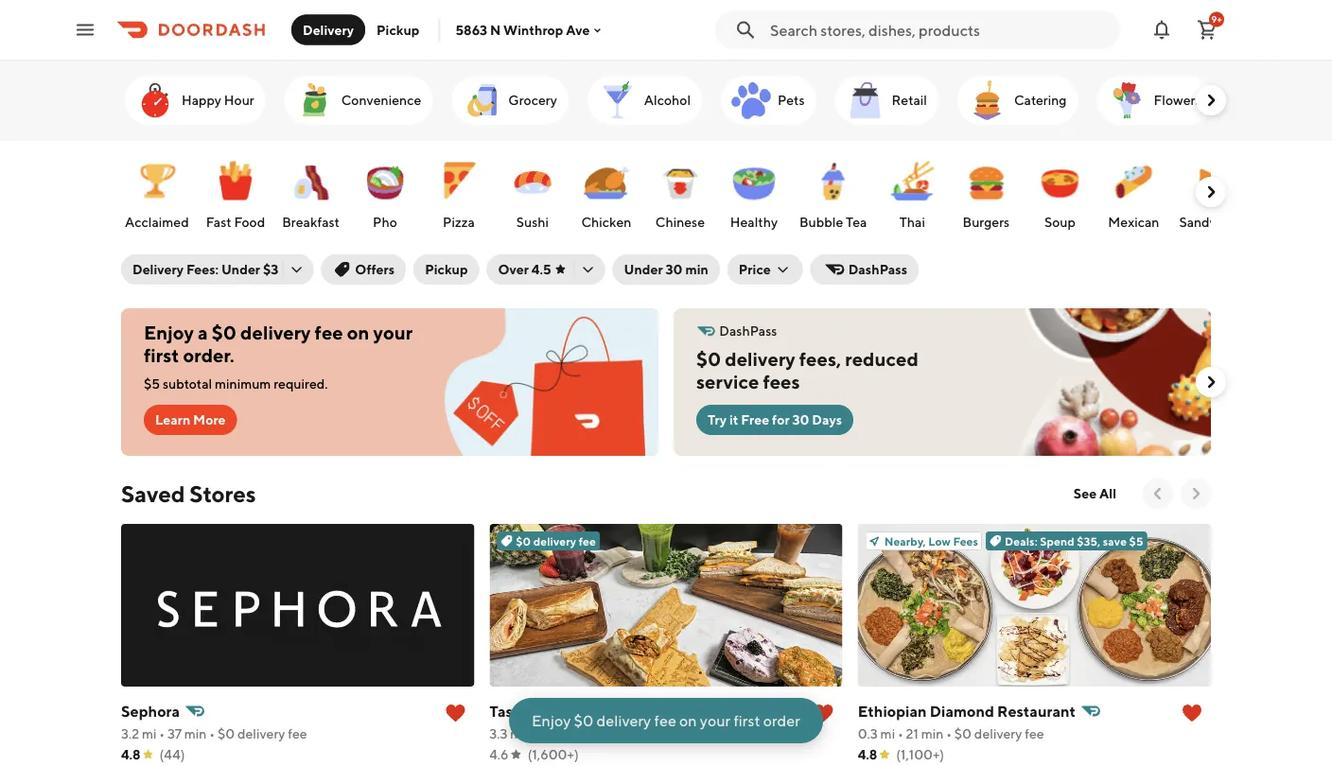 Task type: vqa. For each thing, say whether or not it's contained in the screenshot.
on inside "Enjoy a $0 delivery fee on your first order. $5 subtotal minimum required."
yes



Task type: locate. For each thing, give the bounding box(es) containing it.
delivery up convenience image
[[303, 22, 354, 37]]

0 horizontal spatial first
[[144, 345, 179, 367]]

next button of carousel image
[[1202, 373, 1221, 392], [1187, 485, 1206, 504]]

37
[[167, 727, 182, 742]]

min for ethiopian diamond restaurant
[[922, 727, 944, 742]]

0 horizontal spatial 4.8
[[121, 747, 141, 763]]

pizza
[[443, 214, 475, 230]]

0 horizontal spatial delivery
[[133, 262, 184, 277]]

0 items, open order cart image
[[1196, 18, 1219, 41]]

1 vertical spatial your
[[700, 712, 731, 730]]

breakfast
[[282, 214, 340, 230]]

1 click to remove this store from your saved list image from the left
[[444, 702, 467, 725]]

1 vertical spatial delivery
[[133, 262, 184, 277]]

offers button
[[321, 255, 406, 285]]

$0 delivery fees, reduced service fees
[[697, 348, 919, 393]]

0 horizontal spatial $5
[[144, 376, 160, 392]]

$5 left subtotal
[[144, 376, 160, 392]]

under 30 min
[[624, 262, 709, 277]]

2 click to remove this store from your saved list image from the left
[[1181, 702, 1204, 725]]

sushi
[[517, 214, 549, 230]]

save
[[1104, 535, 1127, 548]]

1 4.8 from the left
[[121, 747, 141, 763]]

0 horizontal spatial under
[[221, 262, 260, 277]]

under
[[221, 262, 260, 277], [624, 262, 663, 277]]

1 mi from the left
[[142, 727, 157, 742]]

0 vertical spatial $5
[[144, 376, 160, 392]]

of
[[530, 703, 545, 721]]

$​0 down york at the left bottom
[[588, 727, 605, 742]]

under down chinese
[[624, 262, 663, 277]]

try it free for 30 days
[[708, 412, 843, 428]]

1 horizontal spatial under
[[624, 262, 663, 277]]

under left the $3
[[221, 262, 260, 277]]

5863
[[456, 22, 488, 38]]

click to remove this store from your saved list image
[[813, 702, 836, 725]]

dashpass inside button
[[849, 262, 908, 277]]

delivery fees: under $3
[[133, 262, 279, 277]]

30 right for
[[793, 412, 810, 428]]

pickup
[[377, 22, 420, 37], [425, 262, 468, 277]]

enjoy a $0 delivery fee on your first order. $5 subtotal minimum required.
[[144, 322, 413, 392]]

convenience
[[341, 92, 422, 108]]

next button of carousel image
[[1202, 91, 1221, 110], [1202, 183, 1221, 202]]

catering
[[1015, 92, 1067, 108]]

york
[[584, 703, 615, 721]]

mi right the 3.3
[[511, 727, 525, 742]]

1 horizontal spatial first
[[734, 712, 761, 730]]

$5 inside enjoy a $0 delivery fee on your first order. $5 subtotal minimum required.
[[144, 376, 160, 392]]

subtotal
[[163, 376, 212, 392]]

see all link
[[1063, 479, 1128, 509]]

mi
[[142, 727, 157, 742], [511, 727, 525, 742], [881, 727, 896, 742]]

grocery image
[[459, 78, 505, 123]]

min right 35
[[555, 727, 577, 742]]

3.2
[[121, 727, 139, 742]]

pickup down pizza
[[425, 262, 468, 277]]

min
[[686, 262, 709, 277], [184, 727, 207, 742], [555, 727, 577, 742], [922, 727, 944, 742]]

1 • from the left
[[159, 727, 165, 742]]

free
[[741, 412, 770, 428]]

4 • from the left
[[580, 727, 585, 742]]

1 horizontal spatial dashpass
[[849, 262, 908, 277]]

0 vertical spatial on
[[347, 322, 370, 344]]

2 4.8 from the left
[[858, 747, 878, 763]]

dashpass up service
[[720, 323, 778, 339]]

delivery inside $0 delivery fees, reduced service fees
[[725, 348, 796, 371]]

0 vertical spatial next button of carousel image
[[1202, 91, 1221, 110]]

0 horizontal spatial dashpass
[[720, 323, 778, 339]]

on
[[347, 322, 370, 344], [680, 712, 697, 730]]

4.8 down 3.2
[[121, 747, 141, 763]]

alcohol image
[[595, 78, 641, 123]]

1 horizontal spatial on
[[680, 712, 697, 730]]

0 vertical spatial first
[[144, 345, 179, 367]]

2 next button of carousel image from the top
[[1202, 183, 1221, 202]]

1 vertical spatial next button of carousel image
[[1187, 485, 1206, 504]]

$​0 down diamond on the bottom
[[955, 727, 972, 742]]

0 horizontal spatial $​0
[[218, 727, 235, 742]]

0 horizontal spatial pickup
[[377, 22, 420, 37]]

0 vertical spatial pickup button
[[365, 15, 431, 45]]

try it free for 30 days button
[[697, 405, 854, 435]]

retail image
[[843, 78, 888, 123]]

0 horizontal spatial on
[[347, 322, 370, 344]]

deals:
[[1005, 535, 1038, 548]]

your
[[374, 322, 413, 344], [700, 712, 731, 730]]

next button of carousel image right flowers
[[1202, 91, 1221, 110]]

$​0 right 37
[[218, 727, 235, 742]]

on down offers button
[[347, 322, 370, 344]]

0.3 mi • 21 min • $​0 delivery fee
[[858, 727, 1045, 742]]

• left 21 at the right bottom of the page
[[898, 727, 904, 742]]

catering link
[[958, 76, 1079, 125]]

• down york at the left bottom
[[580, 727, 585, 742]]

2 under from the left
[[624, 262, 663, 277]]

1 horizontal spatial $5
[[1130, 535, 1144, 548]]

previous button of carousel image
[[1149, 485, 1168, 504]]

mexican
[[1109, 214, 1160, 230]]

min down chinese
[[686, 262, 709, 277]]

taste of new york
[[490, 703, 615, 721]]

learn more button
[[144, 405, 237, 435]]

see
[[1074, 486, 1097, 502]]

enjoy inside enjoy a $0 delivery fee on your first order. $5 subtotal minimum required.
[[144, 322, 194, 344]]

pickup for the topmost pickup button
[[377, 22, 420, 37]]

4.8
[[121, 747, 141, 763], [858, 747, 878, 763]]

0 vertical spatial delivery
[[303, 22, 354, 37]]

0 horizontal spatial click to remove this store from your saved list image
[[444, 702, 467, 725]]

1 vertical spatial pickup
[[425, 262, 468, 277]]

5 • from the left
[[898, 727, 904, 742]]

diamond
[[930, 703, 995, 721]]

on inside enjoy a $0 delivery fee on your first order. $5 subtotal minimum required.
[[347, 322, 370, 344]]

pickup right 'delivery' button
[[377, 22, 420, 37]]

your left the order
[[700, 712, 731, 730]]

$0
[[212, 322, 237, 344], [697, 348, 721, 371], [516, 535, 531, 548], [574, 712, 594, 730]]

$​0 for sephora
[[218, 727, 235, 742]]

delivery left fees:
[[133, 262, 184, 277]]

order.
[[183, 345, 234, 367]]

(1,600+)
[[528, 747, 579, 763]]

• left 37
[[159, 727, 165, 742]]

0 horizontal spatial mi
[[142, 727, 157, 742]]

1 vertical spatial $5
[[1130, 535, 1144, 548]]

4.8 down 0.3
[[858, 747, 878, 763]]

delivery for delivery fees: under $3
[[133, 262, 184, 277]]

min for sephora
[[184, 727, 207, 742]]

3 $​0 from the left
[[955, 727, 972, 742]]

1 horizontal spatial 4.8
[[858, 747, 878, 763]]

0 horizontal spatial enjoy
[[144, 322, 194, 344]]

$35,
[[1077, 535, 1101, 548]]

1 $​0 from the left
[[218, 727, 235, 742]]

2 $​0 from the left
[[588, 727, 605, 742]]

min right 37
[[184, 727, 207, 742]]

click to remove this store from your saved list image
[[444, 702, 467, 725], [1181, 702, 1204, 725]]

fee inside enjoy a $0 delivery fee on your first order. $5 subtotal minimum required.
[[315, 322, 343, 344]]

mi right 3.2
[[142, 727, 157, 742]]

2 mi from the left
[[511, 727, 525, 742]]

first
[[144, 345, 179, 367], [734, 712, 761, 730]]

1 horizontal spatial mi
[[511, 727, 525, 742]]

0 vertical spatial enjoy
[[144, 322, 194, 344]]

fast food
[[206, 214, 265, 230]]

fees:
[[186, 262, 219, 277]]

enjoy
[[144, 322, 194, 344], [532, 712, 571, 730]]

food
[[234, 214, 265, 230]]

pickup button
[[365, 15, 431, 45], [414, 255, 479, 285]]

0.3
[[858, 727, 878, 742]]

delivery inside enjoy a $0 delivery fee on your first order. $5 subtotal minimum required.
[[241, 322, 311, 344]]

acclaimed link
[[121, 149, 193, 236]]

delivery
[[241, 322, 311, 344], [725, 348, 796, 371], [534, 535, 577, 548], [597, 712, 652, 730], [238, 727, 285, 742], [608, 727, 656, 742], [975, 727, 1023, 742]]

notification bell image
[[1151, 18, 1174, 41]]

1 vertical spatial next button of carousel image
[[1202, 183, 1221, 202]]

alcohol link
[[588, 76, 702, 125]]

$​0
[[218, 727, 235, 742], [588, 727, 605, 742], [955, 727, 972, 742]]

dashpass button
[[811, 255, 919, 285]]

1 horizontal spatial pickup
[[425, 262, 468, 277]]

chicken
[[582, 214, 632, 230]]

pickup button down pizza
[[414, 255, 479, 285]]

on right york at the left bottom
[[680, 712, 697, 730]]

1 horizontal spatial 30
[[793, 412, 810, 428]]

2 • from the left
[[209, 727, 215, 742]]

saved
[[121, 480, 185, 507]]

30 down chinese
[[666, 262, 683, 277]]

9+ button
[[1189, 11, 1227, 49]]

• down diamond on the bottom
[[947, 727, 952, 742]]

over
[[498, 262, 529, 277]]

$0 inside enjoy a $0 delivery fee on your first order. $5 subtotal minimum required.
[[212, 322, 237, 344]]

4.6
[[490, 747, 509, 763]]

1 vertical spatial 30
[[793, 412, 810, 428]]

first left the order
[[734, 712, 761, 730]]

new
[[548, 703, 580, 721]]

pickup button up convenience
[[365, 15, 431, 45]]

0 vertical spatial pickup
[[377, 22, 420, 37]]

1 horizontal spatial click to remove this store from your saved list image
[[1181, 702, 1204, 725]]

0 horizontal spatial your
[[374, 322, 413, 344]]

1 horizontal spatial enjoy
[[532, 712, 571, 730]]

your down the offers
[[374, 322, 413, 344]]

enjoy left a
[[144, 322, 194, 344]]

bubble tea
[[800, 214, 867, 230]]

1 under from the left
[[221, 262, 260, 277]]

delivery button
[[292, 15, 365, 45]]

1 horizontal spatial $​0
[[588, 727, 605, 742]]

0 vertical spatial dashpass
[[849, 262, 908, 277]]

• left 35
[[528, 727, 533, 742]]

retail
[[892, 92, 928, 108]]

next button of carousel image up sandwiches at the right
[[1202, 183, 1221, 202]]

first up subtotal
[[144, 345, 179, 367]]

• right 37
[[209, 727, 215, 742]]

mi for sephora
[[142, 727, 157, 742]]

sandwiches
[[1180, 214, 1252, 230]]

happy hour
[[182, 92, 254, 108]]

0 horizontal spatial 30
[[666, 262, 683, 277]]

enjoy up (1,600+) on the left
[[532, 712, 571, 730]]

delivery inside button
[[303, 22, 354, 37]]

2 horizontal spatial $​0
[[955, 727, 972, 742]]

service
[[697, 371, 759, 393]]

$5 right save
[[1130, 535, 1144, 548]]

dashpass down tea
[[849, 262, 908, 277]]

0 vertical spatial your
[[374, 322, 413, 344]]

4.8 for ethiopian diamond restaurant
[[858, 747, 878, 763]]

mi right 0.3
[[881, 727, 896, 742]]

1 horizontal spatial delivery
[[303, 22, 354, 37]]

3 mi from the left
[[881, 727, 896, 742]]

$​0 for ethiopian diamond restaurant
[[955, 727, 972, 742]]

1 vertical spatial enjoy
[[532, 712, 571, 730]]

2 horizontal spatial mi
[[881, 727, 896, 742]]

min right 21 at the right bottom of the page
[[922, 727, 944, 742]]

3 • from the left
[[528, 727, 533, 742]]

1 vertical spatial dashpass
[[720, 323, 778, 339]]

pickup for the bottommost pickup button
[[425, 262, 468, 277]]



Task type: describe. For each thing, give the bounding box(es) containing it.
price
[[739, 262, 771, 277]]

flowers
[[1154, 92, 1202, 108]]

5863 n winthrop ave button
[[456, 22, 605, 38]]

taste
[[490, 703, 527, 721]]

pets
[[778, 92, 805, 108]]

under inside button
[[624, 262, 663, 277]]

3.3 mi • 35 min • $​0 delivery fee
[[490, 727, 678, 742]]

your inside enjoy a $0 delivery fee on your first order. $5 subtotal minimum required.
[[374, 322, 413, 344]]

(44)
[[160, 747, 185, 763]]

flowers link
[[1098, 76, 1213, 125]]

minimum
[[215, 376, 271, 392]]

retail link
[[835, 76, 939, 125]]

sephora
[[121, 703, 180, 721]]

enjoy for $0
[[532, 712, 571, 730]]

under 30 min button
[[613, 255, 720, 285]]

$0 delivery fee
[[516, 535, 596, 548]]

price button
[[728, 255, 803, 285]]

winthrop
[[504, 22, 564, 38]]

$3
[[263, 262, 279, 277]]

1 vertical spatial first
[[734, 712, 761, 730]]

happy
[[182, 92, 222, 108]]

nearby, low fees
[[885, 535, 979, 548]]

more
[[193, 412, 226, 428]]

n
[[490, 22, 501, 38]]

0 vertical spatial 30
[[666, 262, 683, 277]]

ethiopian diamond restaurant
[[858, 703, 1076, 721]]

ave
[[566, 22, 590, 38]]

catering image
[[965, 78, 1011, 123]]

learn more
[[155, 412, 226, 428]]

$0 inside $0 delivery fees, reduced service fees
[[697, 348, 721, 371]]

soup
[[1045, 214, 1076, 230]]

grocery
[[509, 92, 557, 108]]

try
[[708, 412, 727, 428]]

required.
[[274, 376, 328, 392]]

restaurant
[[998, 703, 1076, 721]]

35
[[536, 727, 552, 742]]

3.2 mi • 37 min • $​0 delivery fee
[[121, 727, 307, 742]]

happy hour link
[[125, 76, 266, 125]]

mi for ethiopian diamond restaurant
[[881, 727, 896, 742]]

6 • from the left
[[947, 727, 952, 742]]

click to remove this store from your saved list image for ethiopian diamond restaurant
[[1181, 702, 1204, 725]]

a
[[198, 322, 208, 344]]

(1,100+)
[[897, 747, 945, 763]]

click to remove this store from your saved list image for sephora
[[444, 702, 467, 725]]

tea
[[846, 214, 867, 230]]

first inside enjoy a $0 delivery fee on your first order. $5 subtotal minimum required.
[[144, 345, 179, 367]]

healthy
[[731, 214, 778, 230]]

learn
[[155, 412, 190, 428]]

it
[[730, 412, 739, 428]]

open menu image
[[74, 18, 97, 41]]

4.8 for sephora
[[121, 747, 141, 763]]

all
[[1100, 486, 1117, 502]]

offers
[[355, 262, 395, 277]]

nearby,
[[885, 535, 926, 548]]

grocery link
[[452, 76, 569, 125]]

delivery for delivery
[[303, 22, 354, 37]]

3.3
[[490, 727, 508, 742]]

bubble
[[800, 214, 844, 230]]

$​0 for taste of new york
[[588, 727, 605, 742]]

min inside button
[[686, 262, 709, 277]]

deals: spend $35, save $5
[[1005, 535, 1144, 548]]

hour
[[224, 92, 254, 108]]

1 horizontal spatial your
[[700, 712, 731, 730]]

mi for taste of new york
[[511, 727, 525, 742]]

1 next button of carousel image from the top
[[1202, 91, 1221, 110]]

enjoy $0 delivery fee on your first order
[[532, 712, 801, 730]]

over 4.5 button
[[487, 255, 605, 285]]

ethiopian
[[858, 703, 927, 721]]

min for taste of new york
[[555, 727, 577, 742]]

0 vertical spatial next button of carousel image
[[1202, 373, 1221, 392]]

21
[[906, 727, 919, 742]]

9+
[[1212, 14, 1223, 25]]

fees
[[763, 371, 800, 393]]

1 vertical spatial on
[[680, 712, 697, 730]]

saved stores
[[121, 480, 256, 507]]

low
[[929, 535, 951, 548]]

flowers image
[[1105, 78, 1151, 123]]

alcohol
[[644, 92, 691, 108]]

convenience link
[[285, 76, 433, 125]]

acclaimed
[[125, 214, 189, 230]]

reduced
[[846, 348, 919, 371]]

fees,
[[800, 348, 842, 371]]

enjoy for a
[[144, 322, 194, 344]]

over 4.5
[[498, 262, 551, 277]]

4.5
[[532, 262, 551, 277]]

spend
[[1041, 535, 1075, 548]]

burgers
[[963, 214, 1010, 230]]

convenience image
[[292, 78, 338, 123]]

fees
[[954, 535, 979, 548]]

happy hour image
[[133, 78, 178, 123]]

chinese
[[656, 214, 705, 230]]

fast
[[206, 214, 232, 230]]

thai
[[900, 214, 926, 230]]

for
[[772, 412, 790, 428]]

1 vertical spatial pickup button
[[414, 255, 479, 285]]

order
[[764, 712, 801, 730]]

Store search: begin typing to search for stores available on DoorDash text field
[[771, 19, 1109, 40]]

pets image
[[729, 78, 774, 123]]



